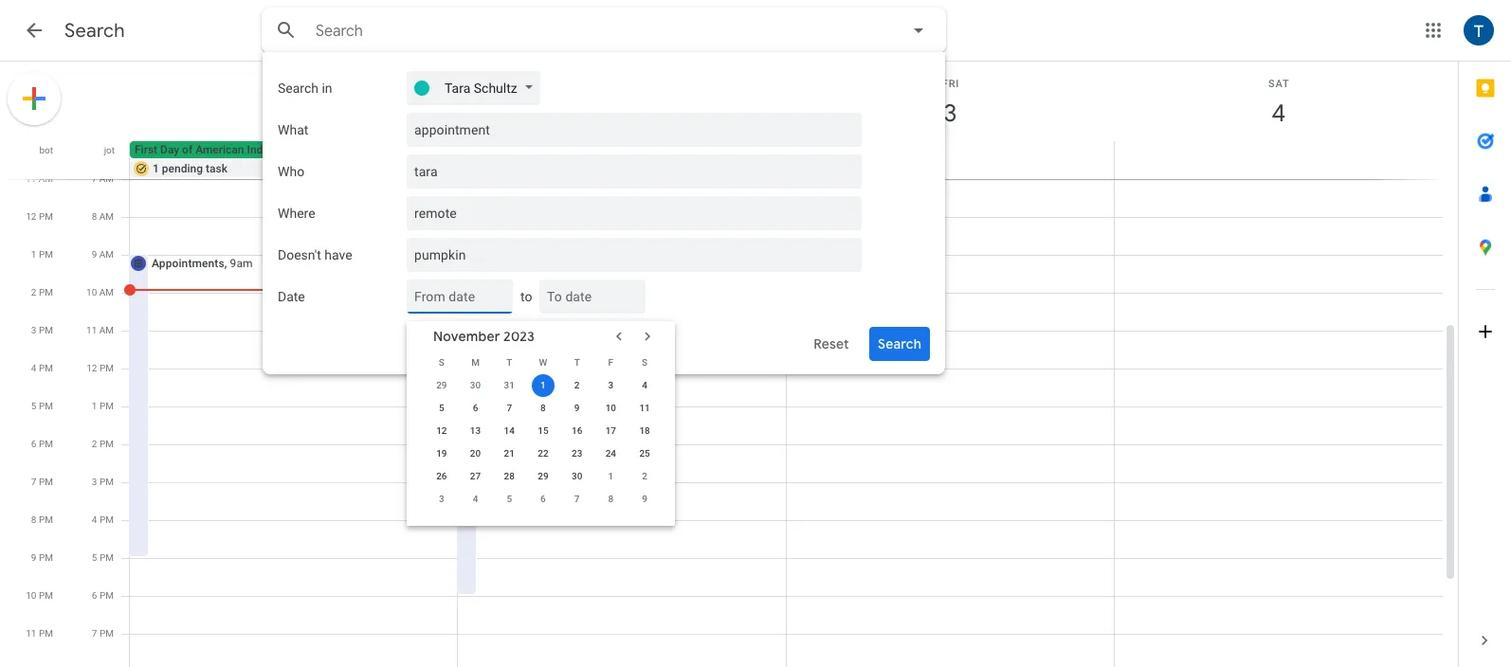 Task type: describe. For each thing, give the bounding box(es) containing it.
31
[[504, 380, 515, 391]]

0 horizontal spatial 1 pm
[[31, 249, 53, 260]]

1 appointments from the left
[[152, 257, 225, 270]]

first day of american indian heritage month
[[135, 143, 361, 156]]

1 inside button
[[153, 162, 159, 175]]

0 vertical spatial 11 am
[[26, 174, 53, 184]]

21 element
[[498, 443, 521, 466]]

7 am
[[92, 174, 114, 184]]

what
[[278, 122, 309, 138]]

f
[[609, 358, 614, 368]]

0 horizontal spatial 3 pm
[[31, 325, 53, 336]]

11 element
[[634, 397, 656, 420]]

15
[[538, 426, 549, 436]]

19 element
[[430, 443, 453, 466]]

2 t from the left
[[574, 358, 580, 368]]

none search field containing november 2023
[[262, 8, 947, 526]]

0 horizontal spatial 6 pm
[[31, 439, 53, 450]]

9 for 9 pm
[[31, 553, 36, 563]]

30 october element
[[464, 375, 487, 397]]

10 am
[[86, 287, 114, 298]]

first
[[135, 143, 157, 156]]

3 cell from the left
[[786, 141, 1114, 179]]

2023
[[504, 328, 535, 345]]

29 october element
[[430, 375, 453, 397]]

row containing 12
[[425, 420, 662, 443]]

2 appointments , 9am from the left
[[480, 257, 581, 270]]

6 right 10 pm
[[92, 591, 97, 601]]

1 horizontal spatial 1 pm
[[92, 401, 114, 412]]

1 , from the left
[[225, 257, 227, 270]]

am down 9 am
[[99, 287, 114, 298]]

first day of american indian heritage month button
[[130, 141, 447, 158]]

12 element
[[430, 420, 453, 443]]

To date text field
[[548, 280, 631, 314]]

29 for 29 october element
[[436, 380, 447, 391]]

22 element
[[532, 443, 555, 466]]

search for search
[[64, 19, 125, 43]]

13
[[470, 426, 481, 436]]

10 pm
[[26, 591, 53, 601]]

5 december element
[[498, 488, 521, 511]]

date
[[278, 289, 305, 304]]

11 pm
[[26, 629, 53, 639]]

25
[[640, 449, 650, 459]]

november
[[433, 328, 500, 345]]

2 appointments from the left
[[480, 257, 553, 270]]

30 for 30 october element
[[470, 380, 481, 391]]

in
[[322, 81, 332, 96]]

6 inside 'element'
[[541, 494, 546, 505]]

23
[[572, 449, 583, 459]]

who
[[278, 164, 305, 179]]

21
[[504, 449, 515, 459]]

pending
[[162, 162, 203, 175]]

search for search in
[[278, 81, 319, 96]]

1 9am from the left
[[230, 257, 253, 270]]

row containing 26
[[425, 466, 662, 488]]

1 pending task button
[[130, 160, 447, 177]]

0 vertical spatial 12
[[26, 211, 36, 222]]

24 element
[[600, 443, 623, 466]]

row containing 29
[[425, 375, 662, 397]]

28
[[504, 471, 515, 482]]

24
[[606, 449, 617, 459]]

indian
[[247, 143, 278, 156]]

7 december element
[[566, 488, 589, 511]]

1 cell
[[526, 375, 560, 397]]

search image
[[267, 11, 305, 49]]

8 for 8 am
[[92, 211, 97, 222]]

6 december element
[[532, 488, 555, 511]]

2 december element
[[634, 466, 656, 488]]

Search text field
[[316, 22, 855, 41]]

11 inside 'element'
[[640, 403, 650, 414]]

10 element
[[600, 397, 623, 420]]

search in
[[278, 81, 332, 96]]

11 down 10 am
[[86, 325, 97, 336]]

1 vertical spatial 7 pm
[[92, 629, 114, 639]]

8 for 8 pm
[[31, 515, 36, 525]]

7 down 30 element
[[575, 494, 580, 505]]

Keywords contained in event text field
[[414, 113, 847, 147]]

17
[[606, 426, 617, 436]]

29 for 29 element
[[538, 471, 549, 482]]

22
[[538, 449, 549, 459]]

am down the "bot"
[[39, 174, 53, 184]]

2 cell from the left
[[458, 141, 786, 179]]

14 element
[[498, 420, 521, 443]]

row group inside "search box"
[[425, 375, 662, 511]]

8 december element
[[600, 488, 623, 511]]

0 horizontal spatial 2 pm
[[31, 287, 53, 298]]

8 pm
[[31, 515, 53, 525]]

8 down the 1, today element
[[541, 403, 546, 414]]

9 december element
[[634, 488, 656, 511]]

sat
[[1269, 78, 1290, 90]]

12 inside 'element'
[[436, 426, 447, 436]]

american
[[196, 143, 244, 156]]

1 vertical spatial 3 pm
[[92, 477, 114, 487]]

jot
[[104, 145, 115, 156]]

28 element
[[498, 466, 521, 488]]

Keywords not contained in event text field
[[414, 238, 847, 272]]

to
[[521, 289, 532, 304]]

7 right the 11 pm
[[92, 629, 97, 639]]

4 december element
[[464, 488, 487, 511]]

3 december element
[[430, 488, 453, 511]]

fri 3
[[943, 78, 960, 129]]

7 down 31 october element
[[507, 403, 512, 414]]

row containing 19
[[425, 443, 662, 466]]

16 element
[[566, 420, 589, 443]]

9 for 9 december element
[[642, 494, 648, 505]]

november 2023
[[433, 328, 535, 345]]



Task type: locate. For each thing, give the bounding box(es) containing it.
2 s from the left
[[642, 358, 648, 368]]

18
[[640, 426, 650, 436]]

cell up enter a location or room text box
[[458, 141, 786, 179]]

0 horizontal spatial 5 pm
[[31, 401, 53, 412]]

0 vertical spatial 6 pm
[[31, 439, 53, 450]]

10 up the 11 pm
[[26, 591, 36, 601]]

30 for 30 element
[[572, 471, 583, 482]]

11 down 10 pm
[[26, 629, 36, 639]]

appointments , 9am
[[152, 257, 253, 270], [480, 257, 581, 270]]

8 down the 7 am
[[92, 211, 97, 222]]

1 vertical spatial 2 pm
[[92, 439, 114, 450]]

9 for 9 am
[[92, 249, 97, 260]]

12 pm down 10 am
[[87, 363, 114, 374]]

None search field
[[262, 8, 947, 526]]

15 element
[[532, 420, 555, 443]]

1 horizontal spatial s
[[642, 358, 648, 368]]

tara
[[445, 81, 471, 96]]

14
[[504, 426, 515, 436]]

9 down "2 december" element
[[642, 494, 648, 505]]

1 horizontal spatial 29
[[538, 471, 549, 482]]

9 pm
[[31, 553, 53, 563]]

task
[[206, 162, 228, 175]]

6 down 29 element
[[541, 494, 546, 505]]

0 horizontal spatial appointments
[[152, 257, 225, 270]]

row group
[[425, 375, 662, 511]]

5
[[31, 401, 36, 412], [439, 403, 445, 414], [507, 494, 512, 505], [92, 553, 97, 563]]

1 horizontal spatial search
[[278, 81, 319, 96]]

heritage
[[281, 143, 325, 156]]

2 , from the left
[[553, 257, 556, 270]]

go back image
[[23, 19, 46, 42]]

1 t from the left
[[507, 358, 512, 368]]

cell down 'what'
[[130, 141, 458, 179]]

appointments
[[152, 257, 225, 270], [480, 257, 553, 270]]

cell down 3 link
[[786, 141, 1114, 179]]

wed
[[282, 78, 307, 90]]

1 vertical spatial 11 am
[[86, 325, 114, 336]]

1 horizontal spatial 11 am
[[86, 325, 114, 336]]

6 down 30 october element
[[473, 403, 478, 414]]

day
[[160, 143, 179, 156]]

0 vertical spatial 3 pm
[[31, 325, 53, 336]]

,
[[225, 257, 227, 270], [553, 257, 556, 270]]

pm
[[39, 211, 53, 222], [39, 249, 53, 260], [39, 287, 53, 298], [39, 325, 53, 336], [39, 363, 53, 374], [100, 363, 114, 374], [39, 401, 53, 412], [100, 401, 114, 412], [39, 439, 53, 450], [100, 439, 114, 450], [39, 477, 53, 487], [100, 477, 114, 487], [39, 515, 53, 525], [100, 515, 114, 525], [39, 553, 53, 563], [100, 553, 114, 563], [39, 591, 53, 601], [100, 591, 114, 601], [39, 629, 53, 639], [100, 629, 114, 639]]

am down 10 am
[[99, 325, 114, 336]]

7 pm up '8 pm'
[[31, 477, 53, 487]]

6 up '8 pm'
[[31, 439, 36, 450]]

11 left the 7 am
[[26, 174, 36, 184]]

1 horizontal spatial t
[[574, 358, 580, 368]]

row containing first day of american indian heritage month
[[121, 141, 1459, 179]]

8 for 8 december element
[[608, 494, 614, 505]]

8 up 9 pm
[[31, 515, 36, 525]]

8 down '1 december' element
[[608, 494, 614, 505]]

1 horizontal spatial 9am
[[558, 257, 581, 270]]

row containing s
[[425, 352, 662, 375]]

0 vertical spatial 5 pm
[[31, 401, 53, 412]]

0 horizontal spatial 30
[[470, 380, 481, 391]]

1 horizontal spatial 10
[[86, 287, 97, 298]]

10 for 10
[[606, 403, 617, 414]]

2 9am from the left
[[558, 257, 581, 270]]

9 am
[[92, 249, 114, 260]]

2 horizontal spatial 12
[[436, 426, 447, 436]]

am down the 8 am
[[99, 249, 114, 260]]

grid containing 3
[[0, 62, 1459, 668]]

10 for 10 pm
[[26, 591, 36, 601]]

cell
[[130, 141, 458, 179], [458, 141, 786, 179], [786, 141, 1114, 179], [1114, 141, 1443, 179]]

t up 31 on the bottom left of the page
[[507, 358, 512, 368]]

29 element
[[532, 466, 555, 488]]

cell down 4 link
[[1114, 141, 1443, 179]]

0 vertical spatial search
[[64, 19, 125, 43]]

8
[[92, 211, 97, 222], [541, 403, 546, 414], [608, 494, 614, 505], [31, 515, 36, 525]]

30 down the 23 element
[[572, 471, 583, 482]]

16
[[572, 426, 583, 436]]

1 vertical spatial 6 pm
[[92, 591, 114, 601]]

month
[[328, 143, 361, 156]]

30
[[470, 380, 481, 391], [572, 471, 583, 482]]

0 vertical spatial 2 pm
[[31, 287, 53, 298]]

7 up the 8 am
[[92, 174, 97, 184]]

3 inside fri 3
[[943, 98, 956, 129]]

0 horizontal spatial 12
[[26, 211, 36, 222]]

31 october element
[[498, 375, 521, 397]]

1 pending task
[[153, 162, 228, 175]]

4 pm
[[31, 363, 53, 374], [92, 515, 114, 525]]

29 down 22 element
[[538, 471, 549, 482]]

t
[[507, 358, 512, 368], [574, 358, 580, 368]]

10 inside row
[[606, 403, 617, 414]]

12
[[26, 211, 36, 222], [87, 363, 97, 374], [436, 426, 447, 436]]

search left in
[[278, 81, 319, 96]]

1 vertical spatial 1 pm
[[92, 401, 114, 412]]

m
[[472, 358, 480, 368]]

2 horizontal spatial 10
[[606, 403, 617, 414]]

fri
[[943, 78, 960, 90]]

doesn't
[[278, 248, 321, 263]]

schultz
[[474, 81, 518, 96]]

search options image
[[900, 11, 938, 49]]

20 element
[[464, 443, 487, 466]]

1 horizontal spatial 12
[[87, 363, 97, 374]]

10 down 9 am
[[86, 287, 97, 298]]

0 horizontal spatial 12 pm
[[26, 211, 53, 222]]

27
[[470, 471, 481, 482]]

7
[[92, 174, 97, 184], [507, 403, 512, 414], [31, 477, 36, 487], [575, 494, 580, 505], [92, 629, 97, 639]]

27 element
[[464, 466, 487, 488]]

0 horizontal spatial 10
[[26, 591, 36, 601]]

30 down m at the bottom
[[470, 380, 481, 391]]

26 element
[[430, 466, 453, 488]]

12 pm
[[26, 211, 53, 222], [87, 363, 114, 374]]

6 pm
[[31, 439, 53, 450], [92, 591, 114, 601]]

11
[[26, 174, 36, 184], [86, 325, 97, 336], [640, 403, 650, 414], [26, 629, 36, 639]]

1 vertical spatial 12 pm
[[87, 363, 114, 374]]

november 2023 grid
[[425, 352, 662, 511]]

12 up "19"
[[436, 426, 447, 436]]

1 vertical spatial 5 pm
[[92, 553, 114, 563]]

9 up 10 pm
[[31, 553, 36, 563]]

sat 4
[[1269, 78, 1290, 129]]

0 vertical spatial 4 pm
[[31, 363, 53, 374]]

1 horizontal spatial ,
[[553, 257, 556, 270]]

row containing 5
[[425, 397, 662, 420]]

appointments right 9 am
[[152, 257, 225, 270]]

row group containing 29
[[425, 375, 662, 511]]

0 vertical spatial 12 pm
[[26, 211, 53, 222]]

1 horizontal spatial 30
[[572, 471, 583, 482]]

have
[[325, 248, 352, 263]]

, up to date text field at the top of the page
[[553, 257, 556, 270]]

0 vertical spatial 10
[[86, 287, 97, 298]]

1 cell from the left
[[130, 141, 458, 179]]

1 pm
[[31, 249, 53, 260], [92, 401, 114, 412]]

18 element
[[634, 420, 656, 443]]

0 horizontal spatial appointments , 9am
[[152, 257, 253, 270]]

13 element
[[464, 420, 487, 443]]

17 element
[[600, 420, 623, 443]]

6 pm right 10 pm
[[92, 591, 114, 601]]

1 horizontal spatial appointments , 9am
[[480, 257, 581, 270]]

1 horizontal spatial appointments
[[480, 257, 553, 270]]

tab list
[[1460, 62, 1512, 615]]

25 element
[[634, 443, 656, 466]]

am
[[39, 174, 53, 184], [99, 174, 114, 184], [99, 211, 114, 222], [99, 249, 114, 260], [99, 287, 114, 298], [99, 325, 114, 336]]

s right f
[[642, 358, 648, 368]]

1
[[153, 162, 159, 175], [31, 249, 36, 260], [541, 380, 546, 391], [92, 401, 97, 412], [608, 471, 614, 482]]

am down the 7 am
[[99, 211, 114, 222]]

12 down 10 am
[[87, 363, 97, 374]]

1 vertical spatial 4 pm
[[92, 515, 114, 525]]

search inside "search box"
[[278, 81, 319, 96]]

Enter a location or room text field
[[414, 196, 847, 230]]

2 pm
[[31, 287, 53, 298], [92, 439, 114, 450]]

5 pm
[[31, 401, 53, 412], [92, 553, 114, 563]]

0 horizontal spatial 11 am
[[26, 174, 53, 184]]

1 horizontal spatial 6 pm
[[92, 591, 114, 601]]

9am up to date text field at the top of the page
[[558, 257, 581, 270]]

doesn't have
[[278, 248, 352, 263]]

29
[[436, 380, 447, 391], [538, 471, 549, 482]]

4
[[1271, 98, 1285, 129], [31, 363, 36, 374], [642, 380, 648, 391], [473, 494, 478, 505], [92, 515, 97, 525]]

appointments up to
[[480, 257, 553, 270]]

4 link
[[1257, 92, 1301, 136]]

, left doesn't
[[225, 257, 227, 270]]

7 pm right the 11 pm
[[92, 629, 114, 639]]

11 am down the "bot"
[[26, 174, 53, 184]]

1 horizontal spatial 5 pm
[[92, 553, 114, 563]]

1 horizontal spatial 7 pm
[[92, 629, 114, 639]]

1 s from the left
[[439, 358, 445, 368]]

1 appointments , 9am from the left
[[152, 257, 253, 270]]

Enter a participant or organiser text field
[[414, 155, 847, 189]]

2
[[31, 287, 36, 298], [575, 380, 580, 391], [92, 439, 97, 450], [642, 471, 648, 482]]

0 vertical spatial 29
[[436, 380, 447, 391]]

30 element
[[566, 466, 589, 488]]

t left f
[[574, 358, 580, 368]]

row containing 3
[[425, 488, 662, 511]]

0 vertical spatial 30
[[470, 380, 481, 391]]

0 horizontal spatial 7 pm
[[31, 477, 53, 487]]

0 vertical spatial 7 pm
[[31, 477, 53, 487]]

search
[[64, 19, 125, 43], [278, 81, 319, 96]]

8 am
[[92, 211, 114, 222]]

search right go back image
[[64, 19, 125, 43]]

9
[[92, 249, 97, 260], [575, 403, 580, 414], [642, 494, 648, 505], [31, 553, 36, 563]]

0 horizontal spatial ,
[[225, 257, 227, 270]]

12 pm left the 8 am
[[26, 211, 53, 222]]

9 up 10 am
[[92, 249, 97, 260]]

20
[[470, 449, 481, 459]]

9am
[[230, 257, 253, 270], [558, 257, 581, 270]]

26
[[436, 471, 447, 482]]

3 pm
[[31, 325, 53, 336], [92, 477, 114, 487]]

19
[[436, 449, 447, 459]]

0 horizontal spatial t
[[507, 358, 512, 368]]

23 element
[[566, 443, 589, 466]]

1, today element
[[532, 375, 555, 397]]

grid
[[0, 62, 1459, 668]]

cell containing first day of american indian heritage month
[[130, 141, 458, 179]]

s up 29 october element
[[439, 358, 445, 368]]

1 horizontal spatial 12 pm
[[87, 363, 114, 374]]

0 horizontal spatial s
[[439, 358, 445, 368]]

10 up 17 at the left bottom of page
[[606, 403, 617, 414]]

1 vertical spatial 29
[[538, 471, 549, 482]]

29 left 30 october element
[[436, 380, 447, 391]]

7 pm
[[31, 477, 53, 487], [92, 629, 114, 639]]

2 vertical spatial 10
[[26, 591, 36, 601]]

4 inside sat 4
[[1271, 98, 1285, 129]]

1 vertical spatial search
[[278, 81, 319, 96]]

10 for 10 am
[[86, 287, 97, 298]]

w
[[539, 358, 548, 368]]

1 vertical spatial 10
[[606, 403, 617, 414]]

search heading
[[64, 19, 125, 43]]

0 horizontal spatial 4 pm
[[31, 363, 53, 374]]

9 up 16
[[575, 403, 580, 414]]

From date text field
[[414, 280, 498, 314]]

0 vertical spatial 1 pm
[[31, 249, 53, 260]]

tara schultz
[[445, 81, 518, 96]]

11 up 18
[[640, 403, 650, 414]]

0 horizontal spatial search
[[64, 19, 125, 43]]

3
[[943, 98, 956, 129], [31, 325, 36, 336], [608, 380, 614, 391], [92, 477, 97, 487], [439, 494, 445, 505]]

4 cell from the left
[[1114, 141, 1443, 179]]

11 am down 10 am
[[86, 325, 114, 336]]

of
[[182, 143, 193, 156]]

bot
[[39, 145, 53, 156]]

9am left doesn't
[[230, 257, 253, 270]]

1 horizontal spatial 4 pm
[[92, 515, 114, 525]]

am down jot
[[99, 174, 114, 184]]

3 link
[[929, 92, 973, 136]]

6 pm up '8 pm'
[[31, 439, 53, 450]]

1 vertical spatial 30
[[572, 471, 583, 482]]

12 left the 8 am
[[26, 211, 36, 222]]

7 up '8 pm'
[[31, 477, 36, 487]]

1 vertical spatial 12
[[87, 363, 97, 374]]

2 vertical spatial 12
[[436, 426, 447, 436]]

1 horizontal spatial 2 pm
[[92, 439, 114, 450]]

where
[[278, 206, 315, 221]]

0 horizontal spatial 9am
[[230, 257, 253, 270]]

1 horizontal spatial 3 pm
[[92, 477, 114, 487]]

s
[[439, 358, 445, 368], [642, 358, 648, 368]]

0 horizontal spatial 29
[[436, 380, 447, 391]]

row
[[121, 141, 1459, 179], [425, 352, 662, 375], [425, 375, 662, 397], [425, 397, 662, 420], [425, 420, 662, 443], [425, 443, 662, 466], [425, 466, 662, 488], [425, 488, 662, 511]]

11 am
[[26, 174, 53, 184], [86, 325, 114, 336]]

6
[[473, 403, 478, 414], [31, 439, 36, 450], [541, 494, 546, 505], [92, 591, 97, 601]]

1 december element
[[600, 466, 623, 488]]

10
[[86, 287, 97, 298], [606, 403, 617, 414], [26, 591, 36, 601]]



Task type: vqa. For each thing, say whether or not it's contained in the screenshot.


